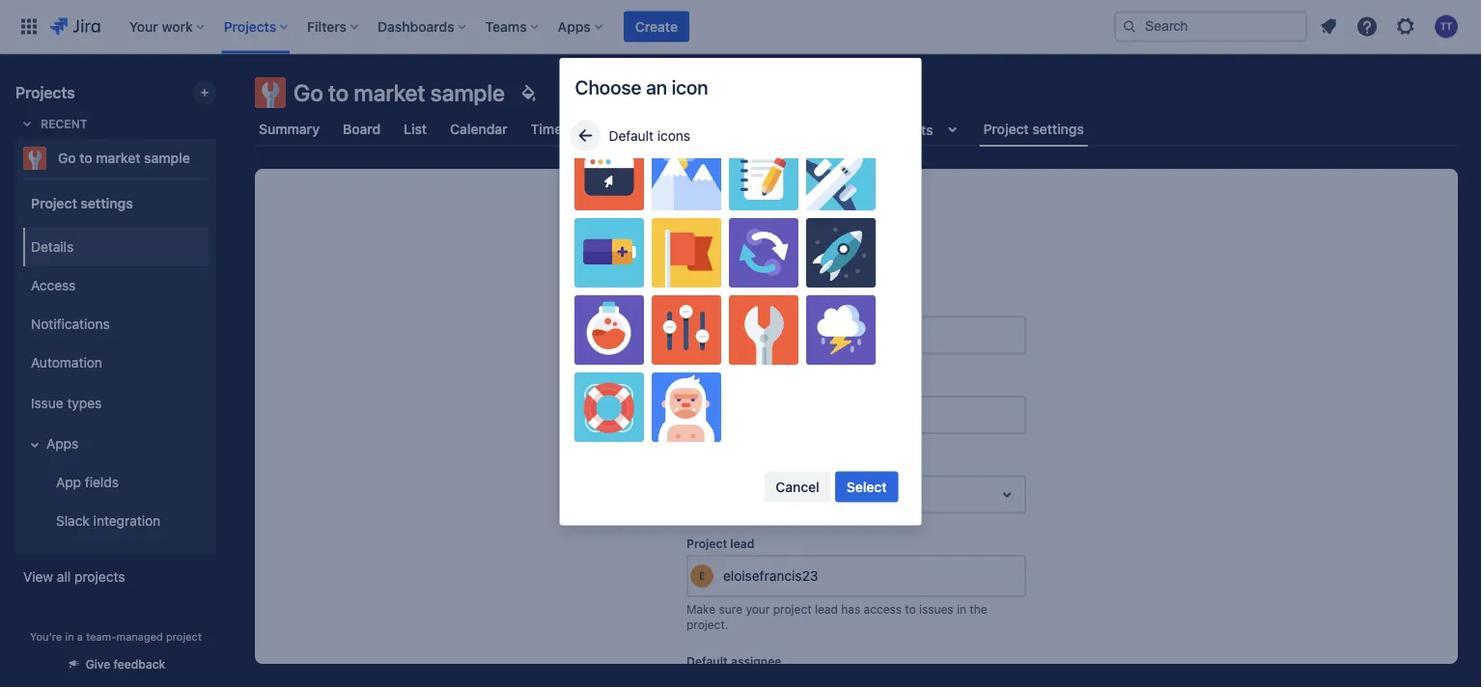 Task type: vqa. For each thing, say whether or not it's contained in the screenshot.
personal notification
no



Task type: locate. For each thing, give the bounding box(es) containing it.
collapse recent projects image
[[15, 112, 39, 135]]

1 vertical spatial icon
[[870, 248, 896, 264]]

1 vertical spatial go
[[58, 150, 76, 166]]

market up details link
[[96, 150, 141, 166]]

to up the 'board'
[[328, 79, 349, 106]]

0 vertical spatial lead
[[730, 537, 755, 551]]

change icon
[[817, 248, 896, 264]]

calendar
[[450, 121, 508, 137]]

0 vertical spatial project settings
[[984, 121, 1084, 137]]

1 horizontal spatial in
[[957, 603, 967, 617]]

0 vertical spatial sample
[[430, 79, 505, 106]]

choose an icon
[[575, 76, 709, 99]]

1 vertical spatial sample
[[144, 150, 190, 166]]

project settings
[[984, 121, 1084, 137], [31, 195, 133, 211]]

project right 'managed'
[[166, 631, 202, 643]]

market up the list
[[354, 79, 425, 106]]

to
[[328, 79, 349, 106], [79, 150, 92, 166], [905, 603, 916, 617]]

name
[[687, 298, 720, 312]]

2 vertical spatial project
[[687, 537, 727, 551]]

Key field
[[689, 398, 1025, 433]]

feedback
[[114, 658, 165, 672]]

list link
[[400, 112, 431, 147]]

group containing project settings
[[19, 178, 209, 552]]

choose for choose a category
[[696, 487, 744, 503]]

0 horizontal spatial project settings
[[31, 195, 133, 211]]

project settings inside group
[[31, 195, 133, 211]]

1 vertical spatial settings
[[80, 195, 133, 211]]

0 vertical spatial a
[[748, 487, 755, 503]]

create
[[635, 18, 678, 34]]

1 vertical spatial go to market sample
[[58, 150, 190, 166]]

0 horizontal spatial choose
[[575, 76, 642, 99]]

fields
[[85, 475, 119, 491]]

0 horizontal spatial settings
[[80, 195, 133, 211]]

0 horizontal spatial lead
[[730, 537, 755, 551]]

notifications
[[31, 316, 110, 332]]

1 vertical spatial market
[[96, 150, 141, 166]]

choose up forms
[[575, 76, 642, 99]]

1 horizontal spatial go to market sample
[[294, 79, 505, 106]]

to down recent
[[79, 150, 92, 166]]

icon right change
[[870, 248, 896, 264]]

1 horizontal spatial lead
[[815, 603, 838, 617]]

0 horizontal spatial default
[[609, 128, 654, 143]]

0 vertical spatial icon
[[672, 76, 709, 99]]

0 vertical spatial project
[[984, 121, 1029, 137]]

1 horizontal spatial choose
[[696, 487, 744, 503]]

0 vertical spatial to
[[328, 79, 349, 106]]

in inside make sure your project lead has access to issues in the project.
[[957, 603, 967, 617]]

1 vertical spatial lead
[[815, 603, 838, 617]]

go to market sample down recent
[[58, 150, 190, 166]]

board link
[[339, 112, 385, 147]]

default icons
[[609, 128, 691, 143]]

open image
[[996, 484, 1019, 507]]

1 vertical spatial in
[[65, 631, 74, 643]]

group containing details
[[19, 222, 209, 547]]

0 vertical spatial settings
[[1033, 121, 1084, 137]]

0 vertical spatial project
[[773, 603, 812, 617]]

0 vertical spatial market
[[354, 79, 425, 106]]

app fields
[[56, 475, 119, 491]]

1 vertical spatial project settings
[[31, 195, 133, 211]]

tab list
[[243, 112, 1470, 147]]

1 horizontal spatial project
[[773, 603, 812, 617]]

a left team-
[[77, 631, 83, 643]]

choose inside 'dialog'
[[575, 76, 642, 99]]

apps button
[[23, 425, 209, 464]]

choose up project lead
[[696, 487, 744, 503]]

list
[[404, 121, 427, 137]]

1 horizontal spatial project
[[687, 537, 727, 551]]

2 horizontal spatial project
[[984, 121, 1029, 137]]

app
[[56, 475, 81, 491]]

has
[[841, 603, 861, 617]]

Search field
[[1115, 11, 1308, 42]]

access link
[[23, 267, 209, 305]]

timeline
[[531, 121, 585, 137]]

project
[[984, 121, 1029, 137], [31, 195, 77, 211], [687, 537, 727, 551]]

a left "category"
[[748, 487, 755, 503]]

2 group from the top
[[19, 222, 209, 547]]

go up summary
[[294, 79, 323, 106]]

details link
[[23, 228, 209, 267]]

0 vertical spatial in
[[957, 603, 967, 617]]

integration
[[93, 513, 161, 529]]

issue types
[[31, 396, 102, 412]]

go to market sample
[[294, 79, 505, 106], [58, 150, 190, 166]]

issue
[[31, 396, 63, 412]]

projects
[[74, 569, 125, 585]]

1 horizontal spatial icon
[[870, 248, 896, 264]]

default
[[609, 128, 654, 143], [687, 656, 728, 669]]

0 vertical spatial choose
[[575, 76, 642, 99]]

to left issues
[[905, 603, 916, 617]]

in
[[957, 603, 967, 617], [65, 631, 74, 643]]

0 horizontal spatial in
[[65, 631, 74, 643]]

issue types link
[[23, 382, 209, 425]]

Name field
[[689, 319, 1025, 353]]

default left the "icons"
[[609, 128, 654, 143]]

a
[[748, 487, 755, 503], [77, 631, 83, 643]]

go to market sample up the list
[[294, 79, 505, 106]]

icon
[[672, 76, 709, 99], [870, 248, 896, 264]]

2 vertical spatial to
[[905, 603, 916, 617]]

lead
[[730, 537, 755, 551], [815, 603, 838, 617]]

1 horizontal spatial default
[[687, 656, 728, 669]]

select a default avatar option group
[[570, 142, 911, 451]]

1 horizontal spatial settings
[[1033, 121, 1084, 137]]

1 horizontal spatial go
[[294, 79, 323, 106]]

go
[[294, 79, 323, 106], [58, 150, 76, 166]]

1 group from the top
[[19, 178, 209, 552]]

lead left "has"
[[815, 603, 838, 617]]

project inside make sure your project lead has access to issues in the project.
[[773, 603, 812, 617]]

project inside group
[[31, 195, 77, 211]]

search image
[[1122, 19, 1138, 34]]

icon inside 'dialog'
[[672, 76, 709, 99]]

sample
[[430, 79, 505, 106], [144, 150, 190, 166]]

access
[[31, 278, 76, 294]]

all
[[57, 569, 71, 585]]

1 vertical spatial to
[[79, 150, 92, 166]]

1 horizontal spatial sample
[[430, 79, 505, 106]]

jira image
[[50, 15, 100, 38], [50, 15, 100, 38]]

in right the you're
[[65, 631, 74, 643]]

0 horizontal spatial a
[[77, 631, 83, 643]]

default down project.
[[687, 656, 728, 669]]

1 horizontal spatial market
[[354, 79, 425, 106]]

0 horizontal spatial project
[[166, 631, 202, 643]]

pages
[[671, 121, 710, 137]]

go to market sample link
[[15, 139, 209, 178]]

change icon button
[[805, 241, 908, 272]]

1 vertical spatial project
[[31, 195, 77, 211]]

give feedback
[[86, 658, 165, 672]]

slack
[[56, 513, 90, 529]]

lead up eloisefrancis23
[[730, 537, 755, 551]]

go down recent
[[58, 150, 76, 166]]

icon right an
[[672, 76, 709, 99]]

2 horizontal spatial to
[[905, 603, 916, 617]]

project
[[773, 603, 812, 617], [166, 631, 202, 643]]

default inside choose an icon 'dialog'
[[609, 128, 654, 143]]

to inside make sure your project lead has access to issues in the project.
[[905, 603, 916, 617]]

create banner
[[0, 0, 1482, 54]]

your
[[746, 603, 770, 617]]

expand image
[[23, 434, 46, 457]]

notifications link
[[23, 305, 209, 344]]

assignee
[[731, 656, 782, 669]]

market
[[354, 79, 425, 106], [96, 150, 141, 166]]

create button
[[624, 11, 690, 42]]

choose
[[575, 76, 642, 99], [696, 487, 744, 503]]

0 vertical spatial default
[[609, 128, 654, 143]]

group
[[19, 178, 209, 552], [19, 222, 209, 547]]

choose an icon dialog
[[560, 58, 922, 526]]

project right the your
[[773, 603, 812, 617]]

an
[[646, 76, 667, 99]]

0 horizontal spatial project
[[31, 195, 77, 211]]

forms
[[608, 121, 648, 137]]

icons
[[658, 128, 691, 143]]

issues
[[919, 603, 954, 617]]

0 horizontal spatial icon
[[672, 76, 709, 99]]

0 horizontal spatial go
[[58, 150, 76, 166]]

1 vertical spatial choose
[[696, 487, 744, 503]]

settings
[[1033, 121, 1084, 137], [80, 195, 133, 211]]

0 horizontal spatial to
[[79, 150, 92, 166]]

1 vertical spatial default
[[687, 656, 728, 669]]

in left the
[[957, 603, 967, 617]]

view all projects link
[[15, 560, 216, 595]]



Task type: describe. For each thing, give the bounding box(es) containing it.
1 horizontal spatial to
[[328, 79, 349, 106]]

1 vertical spatial project
[[166, 631, 202, 643]]

eloisefrancis23
[[723, 569, 819, 585]]

app fields link
[[35, 464, 209, 502]]

sure
[[719, 603, 743, 617]]

the
[[970, 603, 988, 617]]

cancel button
[[764, 472, 831, 503]]

make
[[687, 603, 716, 617]]

pages link
[[668, 112, 714, 147]]

slack integration link
[[35, 502, 209, 541]]

0 horizontal spatial go to market sample
[[58, 150, 190, 166]]

give feedback button
[[55, 649, 177, 680]]

view
[[23, 569, 53, 585]]

1 vertical spatial a
[[77, 631, 83, 643]]

0 horizontal spatial sample
[[144, 150, 190, 166]]

choose for choose an icon
[[575, 76, 642, 99]]

default for default icons
[[609, 128, 654, 143]]

automation link
[[23, 344, 209, 382]]

forms link
[[604, 112, 652, 147]]

1 horizontal spatial project settings
[[984, 121, 1084, 137]]

access
[[864, 603, 902, 617]]

go back image
[[574, 124, 597, 147]]

project avatar image
[[795, 102, 918, 226]]

primary element
[[12, 0, 1115, 54]]

settings inside group
[[80, 195, 133, 211]]

board
[[343, 121, 381, 137]]

select
[[847, 479, 887, 495]]

give
[[86, 658, 110, 672]]

0 vertical spatial go to market sample
[[294, 79, 505, 106]]

category
[[759, 487, 814, 503]]

types
[[67, 396, 102, 412]]

icon inside button
[[870, 248, 896, 264]]

managed
[[116, 631, 163, 643]]

0 horizontal spatial market
[[96, 150, 141, 166]]

change
[[817, 248, 866, 264]]

select button
[[835, 472, 899, 503]]

make sure your project lead has access to issues in the project.
[[687, 603, 988, 632]]

project lead
[[687, 537, 755, 551]]

apps
[[46, 436, 78, 452]]

summary link
[[255, 112, 324, 147]]

choose a category
[[696, 487, 814, 503]]

you're
[[30, 631, 62, 643]]

key
[[687, 378, 708, 392]]

timeline link
[[527, 112, 589, 147]]

projects
[[15, 84, 75, 102]]

view all projects
[[23, 569, 125, 585]]

0 vertical spatial go
[[294, 79, 323, 106]]

you're in a team-managed project
[[30, 631, 202, 643]]

recent
[[41, 117, 87, 130]]

calendar link
[[446, 112, 512, 147]]

cancel
[[776, 479, 820, 495]]

1 horizontal spatial a
[[748, 487, 755, 503]]

automation
[[31, 355, 102, 371]]

details
[[31, 239, 74, 255]]

eloisefrancis23 image
[[691, 565, 714, 589]]

tab list containing project settings
[[243, 112, 1470, 147]]

project.
[[687, 619, 729, 632]]

lead inside make sure your project lead has access to issues in the project.
[[815, 603, 838, 617]]

summary
[[259, 121, 320, 137]]

team-
[[86, 631, 116, 643]]

default assignee
[[687, 656, 782, 669]]

default for default assignee
[[687, 656, 728, 669]]

slack integration
[[56, 513, 161, 529]]



